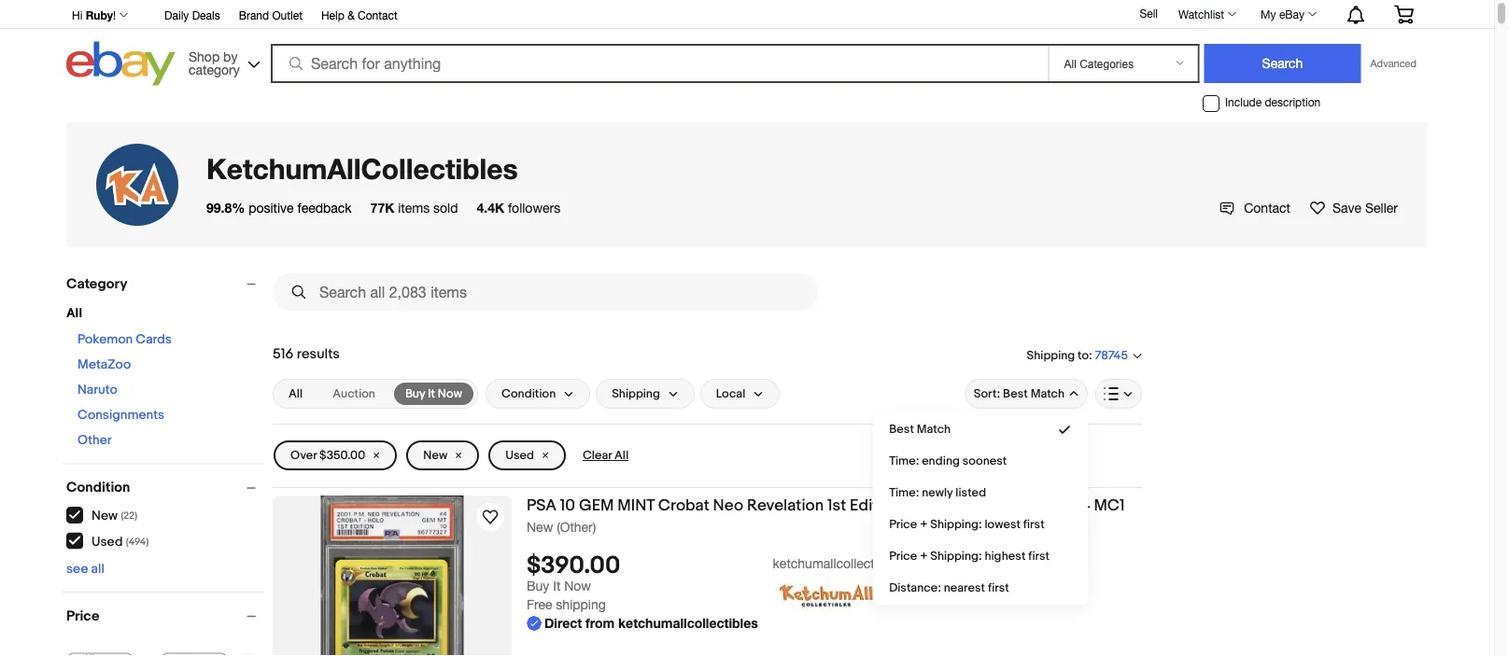 Task type: vqa. For each thing, say whether or not it's contained in the screenshot.
Toy
no



Task type: describe. For each thing, give the bounding box(es) containing it.
price + shipping: lowest first link
[[874, 509, 1087, 541]]

Search all 2,083 items field
[[273, 274, 818, 311]]

time: newly listed
[[889, 486, 986, 500]]

advanced link
[[1361, 45, 1426, 82]]

all for all
[[289, 387, 303, 401]]

over $350.00 link
[[274, 441, 397, 471]]

1 vertical spatial condition
[[66, 479, 130, 496]]

category button
[[66, 275, 264, 292]]

lowest
[[985, 518, 1021, 532]]

buy inside ketchumallcollectibles (21,304) 99.8% buy it now
[[527, 579, 549, 594]]

Minimum value $350 text field
[[66, 653, 134, 656]]

$390.00 main content
[[273, 266, 1142, 656]]

help
[[321, 8, 344, 21]]

seller
[[1365, 200, 1398, 215]]

help & contact link
[[321, 6, 398, 26]]

price for price + shipping: lowest first
[[889, 518, 917, 532]]

auction
[[333, 387, 375, 401]]

soonest
[[962, 454, 1007, 469]]

shipping for shipping to : 78745
[[1027, 348, 1075, 363]]

description
[[1265, 96, 1321, 109]]

shipping
[[556, 597, 606, 613]]

contact link
[[1220, 200, 1290, 216]]

other link
[[78, 433, 112, 449]]

feedback
[[297, 200, 352, 215]]

shipping for shipping
[[612, 387, 660, 401]]

99.8% positive feedback
[[206, 200, 352, 215]]

$390.00
[[527, 552, 620, 581]]

it inside ketchumallcollectibles (21,304) 99.8% buy it now
[[553, 579, 561, 594]]

new inside the psa 10 gem mint crobat neo revelation 1st edition holo pokemon card 4/64 mc1 new (other)
[[527, 519, 553, 535]]

local button
[[700, 379, 780, 409]]

mint
[[618, 496, 655, 515]]

listing options selector. list view selected. image
[[1104, 387, 1134, 402]]

all pokemon cards metazoo naruto consignments other
[[66, 306, 172, 449]]

my
[[1261, 7, 1276, 21]]

highest
[[985, 549, 1026, 564]]

2 horizontal spatial all
[[614, 448, 629, 463]]

followers
[[508, 200, 560, 215]]

4/64
[[1053, 496, 1090, 515]]

Search for anything text field
[[274, 46, 1044, 81]]

new for new
[[423, 448, 447, 463]]

buy it now
[[405, 387, 462, 401]]

first for price + shipping: highest first
[[1028, 549, 1050, 564]]

daily
[[164, 8, 189, 21]]

results
[[297, 345, 340, 362]]

see
[[66, 561, 88, 577]]

edition
[[850, 496, 900, 515]]

distance: nearest first link
[[874, 572, 1087, 604]]

+ for price + shipping: highest first
[[920, 549, 928, 564]]

watch psa 10 gem mint crobat neo revelation 1st edition holo pokemon card 4/64 mc1 image
[[479, 506, 501, 529]]

distance:
[[889, 581, 941, 596]]

used (494)
[[92, 534, 149, 550]]

4.4k
[[477, 200, 504, 215]]

pokemon inside the psa 10 gem mint crobat neo revelation 1st edition holo pokemon card 4/64 mc1 new (other)
[[942, 496, 1010, 515]]

&
[[347, 8, 355, 21]]

match inside dropdown button
[[1031, 387, 1064, 401]]

(other)
[[557, 519, 596, 535]]

crobat
[[658, 496, 709, 515]]

2 vertical spatial first
[[988, 581, 1009, 596]]

ketchumallcollectibles inside ketchumallcollectibles (21,304) 99.8% buy it now
[[773, 556, 902, 571]]

help & contact
[[321, 8, 398, 21]]

mc1
[[1094, 496, 1125, 515]]

now inside text field
[[438, 387, 462, 401]]

(22)
[[121, 510, 137, 522]]

cards
[[136, 332, 172, 348]]

$350.00
[[319, 448, 365, 463]]

ketchumallcollectibles link
[[206, 152, 518, 185]]

+ for price + shipping: lowest first
[[920, 518, 928, 532]]

ketchumallcollectibles (21,304) 99.8% buy it now
[[527, 556, 994, 594]]

buy it now link
[[394, 383, 473, 405]]

ketchumallcollectibles image
[[96, 144, 178, 226]]

(21,304)
[[905, 556, 952, 571]]

gem
[[579, 496, 614, 515]]

0 horizontal spatial 99.8%
[[206, 200, 245, 215]]

brand outlet link
[[239, 6, 302, 26]]

ruby
[[86, 8, 113, 21]]

visit ketchumallcollectibles ebay store! image
[[773, 577, 879, 615]]

first for price + shipping: lowest first
[[1023, 518, 1045, 532]]

distance: nearest first
[[889, 581, 1009, 596]]

over
[[290, 448, 317, 463]]

free
[[527, 597, 552, 613]]

all for all pokemon cards metazoo naruto consignments other
[[66, 306, 82, 322]]

Maximum Value in $ text field
[[160, 653, 228, 656]]

4.4k followers
[[477, 200, 560, 215]]

from
[[586, 616, 615, 631]]

include
[[1225, 96, 1262, 109]]

1 vertical spatial condition button
[[66, 479, 264, 496]]

price for price
[[66, 608, 99, 625]]

!
[[113, 8, 116, 21]]

price button
[[66, 608, 264, 625]]

naruto link
[[78, 382, 117, 398]]

shipping button
[[596, 379, 695, 409]]

price + shipping: highest first link
[[874, 541, 1087, 572]]

listed
[[955, 486, 986, 500]]

outlet
[[272, 8, 302, 21]]

psa
[[527, 496, 557, 515]]

all
[[91, 561, 104, 577]]

it inside buy it now text field
[[428, 387, 435, 401]]

nearest
[[944, 581, 985, 596]]

1 vertical spatial contact
[[1244, 200, 1290, 215]]

by
[[223, 49, 238, 64]]

include description
[[1225, 96, 1321, 109]]

see all
[[66, 561, 104, 577]]

local
[[716, 387, 745, 401]]

shop by category
[[189, 49, 240, 77]]

psa 10 gem mint crobat neo revelation 1st edition holo pokemon card 4/64 mc1 link
[[527, 496, 1142, 519]]

77k
[[370, 200, 394, 215]]

time: ending soonest
[[889, 454, 1007, 469]]

watchlist
[[1178, 7, 1224, 21]]

ending
[[922, 454, 960, 469]]

neo
[[713, 496, 743, 515]]

daily deals
[[164, 8, 220, 21]]

sort:
[[974, 387, 1000, 401]]

brand
[[239, 8, 269, 21]]

new link
[[406, 441, 479, 471]]



Task type: locate. For each thing, give the bounding box(es) containing it.
Buy It Now selected text field
[[405, 386, 462, 402]]

0 horizontal spatial it
[[428, 387, 435, 401]]

price down holo
[[889, 518, 917, 532]]

buy
[[405, 387, 425, 401], [527, 579, 549, 594]]

sort: best match
[[974, 387, 1064, 401]]

condition up the used link
[[501, 387, 556, 401]]

99.8%
[[206, 200, 245, 215], [956, 556, 994, 571]]

1 time: from the top
[[889, 454, 919, 469]]

card
[[1013, 496, 1049, 515]]

my ebay
[[1261, 7, 1304, 21]]

77k items sold
[[370, 200, 458, 215]]

1 vertical spatial first
[[1028, 549, 1050, 564]]

+
[[920, 518, 928, 532], [920, 549, 928, 564]]

now inside ketchumallcollectibles (21,304) 99.8% buy it now
[[564, 579, 591, 594]]

new down psa
[[527, 519, 553, 535]]

price for price + shipping: highest first
[[889, 549, 917, 564]]

99.8% up distance: nearest first link
[[956, 556, 994, 571]]

used for used
[[505, 448, 534, 463]]

used inside the used link
[[505, 448, 534, 463]]

items
[[398, 200, 430, 215]]

new left (22)
[[92, 508, 118, 524]]

used for used (494)
[[92, 534, 123, 550]]

2 vertical spatial all
[[614, 448, 629, 463]]

price inside price + shipping: lowest first link
[[889, 518, 917, 532]]

shop by category banner
[[62, 0, 1428, 91]]

0 vertical spatial first
[[1023, 518, 1045, 532]]

0 horizontal spatial new
[[92, 508, 118, 524]]

0 vertical spatial now
[[438, 387, 462, 401]]

0 horizontal spatial used
[[92, 534, 123, 550]]

time: for time: ending soonest
[[889, 454, 919, 469]]

over $350.00
[[290, 448, 365, 463]]

condition
[[501, 387, 556, 401], [66, 479, 130, 496]]

ebay
[[1279, 7, 1304, 21]]

1 shipping: from the top
[[930, 518, 982, 532]]

1 horizontal spatial best
[[1003, 387, 1028, 401]]

1 horizontal spatial now
[[564, 579, 591, 594]]

contact left save
[[1244, 200, 1290, 215]]

now up shipping
[[564, 579, 591, 594]]

+ inside price + shipping: lowest first link
[[920, 518, 928, 532]]

category
[[189, 62, 240, 77]]

used
[[505, 448, 534, 463], [92, 534, 123, 550]]

1 vertical spatial used
[[92, 534, 123, 550]]

all inside all pokemon cards metazoo naruto consignments other
[[66, 306, 82, 322]]

1 horizontal spatial pokemon
[[942, 496, 1010, 515]]

1 horizontal spatial new
[[423, 448, 447, 463]]

0 vertical spatial shipping
[[1027, 348, 1075, 363]]

it up shipping
[[553, 579, 561, 594]]

0 horizontal spatial best
[[889, 422, 914, 437]]

0 horizontal spatial contact
[[358, 8, 398, 21]]

0 horizontal spatial now
[[438, 387, 462, 401]]

see all button
[[66, 561, 104, 577]]

0 vertical spatial used
[[505, 448, 534, 463]]

deals
[[192, 8, 220, 21]]

pokemon cards link
[[78, 332, 172, 348]]

positive
[[249, 200, 294, 215]]

category
[[66, 275, 127, 292]]

free shipping direct from ketchumallcollectibles
[[527, 597, 758, 631]]

0 vertical spatial best
[[1003, 387, 1028, 401]]

0 vertical spatial +
[[920, 518, 928, 532]]

99.8% left positive
[[206, 200, 245, 215]]

now up new link
[[438, 387, 462, 401]]

2 time: from the top
[[889, 486, 919, 500]]

best inside dropdown button
[[1003, 387, 1028, 401]]

match down "shipping to : 78745"
[[1031, 387, 1064, 401]]

0 vertical spatial time:
[[889, 454, 919, 469]]

buy inside text field
[[405, 387, 425, 401]]

1 horizontal spatial match
[[1031, 387, 1064, 401]]

shipping: for lowest
[[930, 518, 982, 532]]

1 horizontal spatial shipping
[[1027, 348, 1075, 363]]

first right highest
[[1028, 549, 1050, 564]]

shipping inside "shipping to : 78745"
[[1027, 348, 1075, 363]]

hi
[[72, 8, 82, 21]]

best up time: ending soonest
[[889, 422, 914, 437]]

price up distance:
[[889, 549, 917, 564]]

516 results
[[273, 345, 340, 362]]

+ inside the price + shipping: highest first link
[[920, 549, 928, 564]]

best
[[1003, 387, 1028, 401], [889, 422, 914, 437]]

1 vertical spatial match
[[917, 422, 951, 437]]

shop by category button
[[180, 42, 264, 82]]

0 horizontal spatial condition button
[[66, 479, 264, 496]]

1 vertical spatial time:
[[889, 486, 919, 500]]

price inside the price + shipping: highest first link
[[889, 549, 917, 564]]

time: down 'best match' on the right
[[889, 454, 919, 469]]

watchlist link
[[1168, 3, 1245, 25]]

pokemon up price + shipping: lowest first
[[942, 496, 1010, 515]]

used down new (22)
[[92, 534, 123, 550]]

516
[[273, 345, 294, 362]]

0 horizontal spatial pokemon
[[78, 332, 133, 348]]

time: ending soonest link
[[874, 445, 1087, 477]]

1 vertical spatial best
[[889, 422, 914, 437]]

1st
[[827, 496, 846, 515]]

best match link
[[874, 414, 1087, 445]]

new (22)
[[92, 508, 137, 524]]

2 + from the top
[[920, 549, 928, 564]]

0 vertical spatial condition button
[[485, 379, 590, 409]]

none submit inside shop by category 'banner'
[[1204, 44, 1361, 83]]

clear all
[[583, 448, 629, 463]]

1 vertical spatial all
[[289, 387, 303, 401]]

ketchumallcollectibles inside the free shipping direct from ketchumallcollectibles
[[618, 616, 758, 631]]

new down buy it now "link"
[[423, 448, 447, 463]]

condition button up (22)
[[66, 479, 264, 496]]

1 horizontal spatial all
[[289, 387, 303, 401]]

shipping: for highest
[[930, 549, 982, 564]]

best match
[[889, 422, 951, 437]]

match up ending
[[917, 422, 951, 437]]

0 vertical spatial 99.8%
[[206, 200, 245, 215]]

all down 516 results in the left bottom of the page
[[289, 387, 303, 401]]

contact inside 'link'
[[358, 8, 398, 21]]

shipping left to
[[1027, 348, 1075, 363]]

1 horizontal spatial 99.8%
[[956, 556, 994, 571]]

all down 'category'
[[66, 306, 82, 322]]

1 vertical spatial buy
[[527, 579, 549, 594]]

pokemon inside all pokemon cards metazoo naruto consignments other
[[78, 332, 133, 348]]

shipping: up the distance: nearest first
[[930, 549, 982, 564]]

buy up free
[[527, 579, 549, 594]]

None submit
[[1204, 44, 1361, 83]]

account navigation
[[62, 0, 1428, 29]]

1 horizontal spatial buy
[[527, 579, 549, 594]]

:
[[1089, 348, 1092, 363]]

all
[[66, 306, 82, 322], [289, 387, 303, 401], [614, 448, 629, 463]]

naruto
[[78, 382, 117, 398]]

condition button up the used link
[[485, 379, 590, 409]]

1 vertical spatial pokemon
[[942, 496, 1010, 515]]

1 horizontal spatial it
[[553, 579, 561, 594]]

save
[[1332, 200, 1362, 215]]

time: left newly
[[889, 486, 919, 500]]

save seller
[[1332, 200, 1398, 215]]

time: newly listed link
[[874, 477, 1087, 509]]

time: for time: newly listed
[[889, 486, 919, 500]]

0 vertical spatial condition
[[501, 387, 556, 401]]

1 vertical spatial +
[[920, 549, 928, 564]]

99.8% inside ketchumallcollectibles (21,304) 99.8% buy it now
[[956, 556, 994, 571]]

condition up new (22)
[[66, 479, 130, 496]]

it
[[428, 387, 435, 401], [553, 579, 561, 594]]

sort: best match button
[[965, 379, 1088, 409]]

metazoo
[[78, 357, 131, 373]]

condition button
[[485, 379, 590, 409], [66, 479, 264, 496]]

1 + from the top
[[920, 518, 928, 532]]

newly
[[922, 486, 953, 500]]

save seller button
[[1309, 198, 1398, 218]]

new for new (22)
[[92, 508, 118, 524]]

shipping:
[[930, 518, 982, 532], [930, 549, 982, 564]]

0 horizontal spatial condition
[[66, 479, 130, 496]]

1 horizontal spatial contact
[[1244, 200, 1290, 215]]

shipping inside dropdown button
[[612, 387, 660, 401]]

condition inside $390.00 main content
[[501, 387, 556, 401]]

0 vertical spatial it
[[428, 387, 435, 401]]

0 vertical spatial ketchumallcollectibles
[[773, 556, 902, 571]]

1 vertical spatial it
[[553, 579, 561, 594]]

used up psa
[[505, 448, 534, 463]]

consignments
[[78, 408, 164, 423]]

Direct from ketchumallcollectibles text field
[[527, 615, 758, 633]]

contact right &
[[358, 8, 398, 21]]

1 vertical spatial ketchumallcollectibles
[[618, 616, 758, 631]]

0 vertical spatial price
[[889, 518, 917, 532]]

it up new link
[[428, 387, 435, 401]]

first down highest
[[988, 581, 1009, 596]]

0 vertical spatial buy
[[405, 387, 425, 401]]

0 vertical spatial contact
[[358, 8, 398, 21]]

your shopping cart image
[[1393, 5, 1415, 24]]

1 vertical spatial now
[[564, 579, 591, 594]]

contact
[[358, 8, 398, 21], [1244, 200, 1290, 215]]

price + shipping: lowest first
[[889, 518, 1045, 532]]

auction link
[[321, 383, 387, 405]]

0 vertical spatial match
[[1031, 387, 1064, 401]]

advanced
[[1370, 57, 1417, 70]]

1 vertical spatial 99.8%
[[956, 556, 994, 571]]

78745
[[1095, 349, 1128, 363]]

2 horizontal spatial new
[[527, 519, 553, 535]]

ketchumallcollectibles up visit ketchumallcollectibles ebay store! image
[[773, 556, 902, 571]]

1 vertical spatial price
[[889, 549, 917, 564]]

+ up distance:
[[920, 549, 928, 564]]

price up minimum value $350 text box
[[66, 608, 99, 625]]

2 vertical spatial price
[[66, 608, 99, 625]]

1 vertical spatial shipping
[[612, 387, 660, 401]]

0 horizontal spatial buy
[[405, 387, 425, 401]]

0 vertical spatial pokemon
[[78, 332, 133, 348]]

ketchumallcollectibles down ketchumallcollectibles (21,304) 99.8% buy it now
[[618, 616, 758, 631]]

0 vertical spatial shipping:
[[930, 518, 982, 532]]

psa 10 gem mint crobat neo revelation 1st edition holo pokemon card 4/64 mc1 image
[[321, 496, 463, 656]]

1 horizontal spatial ketchumallcollectibles
[[773, 556, 902, 571]]

revelation
[[747, 496, 824, 515]]

0 horizontal spatial shipping
[[612, 387, 660, 401]]

psa 10 gem mint crobat neo revelation 1st edition holo pokemon card 4/64 mc1 heading
[[527, 496, 1125, 515]]

shipping up clear all link
[[612, 387, 660, 401]]

1 vertical spatial shipping:
[[930, 549, 982, 564]]

1 horizontal spatial condition
[[501, 387, 556, 401]]

first down card
[[1023, 518, 1045, 532]]

all right clear
[[614, 448, 629, 463]]

1 horizontal spatial condition button
[[485, 379, 590, 409]]

pokemon up metazoo link
[[78, 332, 133, 348]]

0 horizontal spatial all
[[66, 306, 82, 322]]

0 vertical spatial all
[[66, 306, 82, 322]]

2 shipping: from the top
[[930, 549, 982, 564]]

0 horizontal spatial ketchumallcollectibles
[[618, 616, 758, 631]]

shipping: up price + shipping: highest first
[[930, 518, 982, 532]]

sell link
[[1131, 7, 1166, 20]]

buy right "auction"
[[405, 387, 425, 401]]

best right "sort:"
[[1003, 387, 1028, 401]]

1 horizontal spatial used
[[505, 448, 534, 463]]

+ down holo
[[920, 518, 928, 532]]

0 horizontal spatial match
[[917, 422, 951, 437]]

now
[[438, 387, 462, 401], [564, 579, 591, 594]]

shipping to : 78745
[[1027, 348, 1128, 363]]

clear
[[583, 448, 612, 463]]



